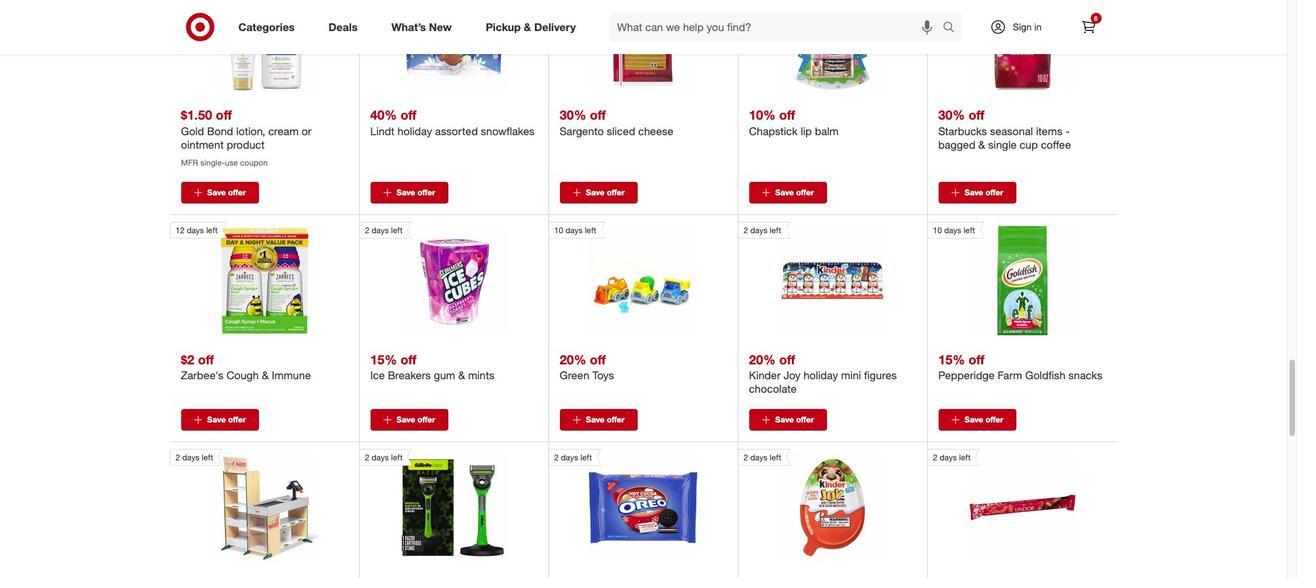 Task type: locate. For each thing, give the bounding box(es) containing it.
1 vertical spatial holiday
[[804, 369, 839, 382]]

2 days left button
[[359, 222, 509, 335], [738, 222, 888, 335], [169, 449, 319, 563], [359, 449, 509, 563], [548, 449, 698, 563], [738, 449, 888, 563], [927, 449, 1078, 563]]

10 days left for 15%
[[933, 225, 976, 235]]

offer
[[228, 187, 246, 197], [418, 187, 436, 197], [607, 187, 625, 197], [796, 187, 814, 197], [986, 187, 1004, 197], [228, 415, 246, 425], [418, 415, 436, 425], [607, 415, 625, 425], [796, 415, 814, 425], [986, 415, 1004, 425]]

new
[[429, 20, 452, 34]]

2 30% from the left
[[939, 107, 965, 123]]

1 20% from the left
[[560, 352, 587, 367]]

off inside $2 off zarbee's cough & immune
[[198, 352, 214, 367]]

1 horizontal spatial 10 days left
[[933, 225, 976, 235]]

10 days left
[[554, 225, 597, 235], [933, 225, 976, 235]]

10 days left for 20%
[[554, 225, 597, 235]]

off for $1.50 off gold bond lotion, cream or ointment product mfr single-use coupon
[[216, 107, 232, 123]]

save offer button down bagged
[[939, 182, 1017, 203]]

1 horizontal spatial holiday
[[804, 369, 839, 382]]

balm
[[815, 124, 839, 138]]

farm
[[998, 369, 1023, 382]]

off for 15% off ice breakers gum & mints
[[401, 352, 417, 367]]

& right cough
[[262, 369, 269, 382]]

off inside 20% off green toys
[[590, 352, 606, 367]]

off up zarbee's
[[198, 352, 214, 367]]

0 horizontal spatial 10
[[554, 225, 564, 235]]

snacks
[[1069, 369, 1103, 382]]

or
[[302, 124, 312, 138]]

off for 15% off pepperidge farm goldfish snacks
[[969, 352, 985, 367]]

deals link
[[317, 12, 375, 42]]

save offer button down zarbee's
[[181, 409, 259, 431]]

0 vertical spatial holiday
[[398, 124, 432, 138]]

What can we help you find? suggestions appear below search field
[[609, 12, 946, 42]]

1 horizontal spatial 10
[[933, 225, 942, 235]]

save for $2 off zarbee's cough & immune
[[207, 415, 226, 425]]

off inside 30% off starbucks seasonal items - bagged & single cup coffee
[[969, 107, 985, 123]]

save offer button for 20% off green toys
[[560, 409, 638, 431]]

15% for 15% off ice breakers gum & mints
[[370, 352, 397, 367]]

items
[[1037, 124, 1063, 138]]

20% inside 20% off kinder joy holiday mini figures chocolate
[[749, 352, 776, 367]]

holiday right joy
[[804, 369, 839, 382]]

2 10 days left from the left
[[933, 225, 976, 235]]

& inside 30% off starbucks seasonal items - bagged & single cup coffee
[[979, 138, 986, 151]]

save for 15% off pepperidge farm goldfish snacks
[[965, 415, 984, 425]]

save offer button down chapstick
[[749, 182, 827, 203]]

1 horizontal spatial 10 days left button
[[927, 222, 1078, 335]]

10%
[[749, 107, 776, 123]]

15% inside 15% off ice breakers gum & mints
[[370, 352, 397, 367]]

15%
[[370, 352, 397, 367], [939, 352, 965, 367]]

snowflakes
[[481, 124, 535, 138]]

sign in
[[1013, 21, 1042, 32]]

save offer button for 30% off starbucks seasonal items - bagged & single cup coffee
[[939, 182, 1017, 203]]

20% up green at the left bottom
[[560, 352, 587, 367]]

off up pepperidge
[[969, 352, 985, 367]]

0 horizontal spatial 10 days left button
[[548, 222, 698, 335]]

& left single
[[979, 138, 986, 151]]

save for 30% off starbucks seasonal items - bagged & single cup coffee
[[965, 187, 984, 197]]

save offer for 20% off kinder joy holiday mini figures chocolate
[[776, 415, 814, 425]]

1 10 from the left
[[554, 225, 564, 235]]

bagged
[[939, 138, 976, 151]]

15% up pepperidge
[[939, 352, 965, 367]]

1 horizontal spatial 30%
[[939, 107, 965, 123]]

what's new link
[[380, 12, 469, 42]]

off for 40% off lindt holiday assorted snowflakes
[[401, 107, 417, 123]]

pickup & delivery
[[486, 20, 576, 34]]

gold
[[181, 124, 204, 138]]

6 link
[[1074, 12, 1104, 42]]

product
[[227, 138, 265, 151]]

10 days left button
[[548, 222, 698, 335], [927, 222, 1078, 335]]

12 days left
[[176, 225, 218, 235]]

save offer button for 15% off ice breakers gum & mints
[[370, 409, 448, 431]]

categories link
[[227, 12, 312, 42]]

save offer for 40% off lindt holiday assorted snowflakes
[[397, 187, 436, 197]]

30% up starbucks
[[939, 107, 965, 123]]

use
[[225, 157, 238, 167]]

coffee
[[1041, 138, 1072, 151]]

off up joy
[[780, 352, 796, 367]]

$2
[[181, 352, 194, 367]]

save offer button down lindt
[[370, 182, 448, 203]]

days
[[187, 225, 204, 235], [372, 225, 389, 235], [566, 225, 583, 235], [751, 225, 768, 235], [945, 225, 962, 235], [182, 452, 200, 463], [372, 452, 389, 463], [561, 452, 578, 463], [751, 452, 768, 463], [940, 452, 957, 463]]

off up breakers
[[401, 352, 417, 367]]

2 20% from the left
[[749, 352, 776, 367]]

10 for 20% off
[[554, 225, 564, 235]]

&
[[524, 20, 531, 34], [979, 138, 986, 151], [262, 369, 269, 382], [458, 369, 465, 382]]

1 horizontal spatial 20%
[[749, 352, 776, 367]]

save offer button down toys
[[560, 409, 638, 431]]

20% inside 20% off green toys
[[560, 352, 587, 367]]

save offer button down breakers
[[370, 409, 448, 431]]

save offer for $2 off zarbee's cough & immune
[[207, 415, 246, 425]]

off right 40%
[[401, 107, 417, 123]]

off inside $1.50 off gold bond lotion, cream or ointment product mfr single-use coupon
[[216, 107, 232, 123]]

2 10 from the left
[[933, 225, 942, 235]]

breakers
[[388, 369, 431, 382]]

30%
[[560, 107, 587, 123], [939, 107, 965, 123]]

2 10 days left button from the left
[[927, 222, 1078, 335]]

green
[[560, 369, 590, 382]]

sargento
[[560, 124, 604, 138]]

pepperidge
[[939, 369, 995, 382]]

bond
[[207, 124, 233, 138]]

-
[[1066, 124, 1070, 138]]

2 days left
[[365, 225, 403, 235], [744, 225, 782, 235], [176, 452, 213, 463], [365, 452, 403, 463], [554, 452, 592, 463], [744, 452, 782, 463], [933, 452, 971, 463]]

off for 30% off starbucks seasonal items - bagged & single cup coffee
[[969, 107, 985, 123]]

holiday right lindt
[[398, 124, 432, 138]]

immune
[[272, 369, 311, 382]]

figures
[[865, 369, 897, 382]]

10% off chapstick lip balm
[[749, 107, 839, 138]]

save offer button
[[181, 182, 259, 203], [370, 182, 448, 203], [560, 182, 638, 203], [749, 182, 827, 203], [939, 182, 1017, 203], [181, 409, 259, 431], [370, 409, 448, 431], [560, 409, 638, 431], [749, 409, 827, 431], [939, 409, 1017, 431]]

0 horizontal spatial 15%
[[370, 352, 397, 367]]

pickup & delivery link
[[474, 12, 593, 42]]

1 30% from the left
[[560, 107, 587, 123]]

left
[[206, 225, 218, 235], [391, 225, 403, 235], [585, 225, 597, 235], [770, 225, 782, 235], [964, 225, 976, 235], [202, 452, 213, 463], [391, 452, 403, 463], [581, 452, 592, 463], [770, 452, 782, 463], [960, 452, 971, 463]]

0 horizontal spatial holiday
[[398, 124, 432, 138]]

30% inside 30% off starbucks seasonal items - bagged & single cup coffee
[[939, 107, 965, 123]]

off inside 10% off chapstick lip balm
[[780, 107, 796, 123]]

12 days left button
[[169, 222, 319, 335]]

off up 'bond'
[[216, 107, 232, 123]]

20% for 20% off green toys
[[560, 352, 587, 367]]

coupon
[[240, 157, 268, 167]]

20% up 'kinder'
[[749, 352, 776, 367]]

2 15% from the left
[[939, 352, 965, 367]]

save offer button down pepperidge
[[939, 409, 1017, 431]]

save offer
[[207, 187, 246, 197], [397, 187, 436, 197], [586, 187, 625, 197], [776, 187, 814, 197], [965, 187, 1004, 197], [207, 415, 246, 425], [397, 415, 436, 425], [586, 415, 625, 425], [776, 415, 814, 425], [965, 415, 1004, 425]]

cup
[[1020, 138, 1038, 151]]

off inside '15% off pepperidge farm goldfish snacks'
[[969, 352, 985, 367]]

1 15% from the left
[[370, 352, 397, 367]]

1 horizontal spatial 15%
[[939, 352, 965, 367]]

30% up sargento
[[560, 107, 587, 123]]

15% off pepperidge farm goldfish snacks
[[939, 352, 1103, 382]]

0 horizontal spatial 30%
[[560, 107, 587, 123]]

off for 20% off kinder joy holiday mini figures chocolate
[[780, 352, 796, 367]]

save offer button for $2 off zarbee's cough & immune
[[181, 409, 259, 431]]

30% for 30% off starbucks seasonal items - bagged & single cup coffee
[[939, 107, 965, 123]]

& right gum at the left bottom of the page
[[458, 369, 465, 382]]

save offer for 15% off pepperidge farm goldfish snacks
[[965, 415, 1004, 425]]

save
[[207, 187, 226, 197], [397, 187, 415, 197], [586, 187, 605, 197], [776, 187, 794, 197], [965, 187, 984, 197], [207, 415, 226, 425], [397, 415, 415, 425], [586, 415, 605, 425], [776, 415, 794, 425], [965, 415, 984, 425]]

15% for 15% off pepperidge farm goldfish snacks
[[939, 352, 965, 367]]

off inside 15% off ice breakers gum & mints
[[401, 352, 417, 367]]

gum
[[434, 369, 455, 382]]

off up sargento
[[590, 107, 606, 123]]

off inside 20% off kinder joy holiday mini figures chocolate
[[780, 352, 796, 367]]

off
[[216, 107, 232, 123], [401, 107, 417, 123], [590, 107, 606, 123], [780, 107, 796, 123], [969, 107, 985, 123], [198, 352, 214, 367], [401, 352, 417, 367], [590, 352, 606, 367], [780, 352, 796, 367], [969, 352, 985, 367]]

deals
[[329, 20, 358, 34]]

$1.50
[[181, 107, 212, 123]]

off inside 40% off lindt holiday assorted snowflakes
[[401, 107, 417, 123]]

10 days left button for 20% off
[[548, 222, 698, 335]]

0 horizontal spatial 10 days left
[[554, 225, 597, 235]]

mfr
[[181, 157, 198, 167]]

save offer button down chocolate
[[749, 409, 827, 431]]

1 10 days left button from the left
[[548, 222, 698, 335]]

10 for 15% off
[[933, 225, 942, 235]]

off up chapstick
[[780, 107, 796, 123]]

save offer button down sargento
[[560, 182, 638, 203]]

mini
[[842, 369, 862, 382]]

2
[[365, 225, 370, 235], [744, 225, 748, 235], [176, 452, 180, 463], [365, 452, 370, 463], [554, 452, 559, 463], [744, 452, 748, 463], [933, 452, 938, 463]]

1 10 days left from the left
[[554, 225, 597, 235]]

save for 10% off chapstick lip balm
[[776, 187, 794, 197]]

off up toys
[[590, 352, 606, 367]]

holiday inside 40% off lindt holiday assorted snowflakes
[[398, 124, 432, 138]]

off inside the 30% off sargento sliced cheese
[[590, 107, 606, 123]]

10
[[554, 225, 564, 235], [933, 225, 942, 235]]

holiday
[[398, 124, 432, 138], [804, 369, 839, 382]]

offer for 20% off kinder joy holiday mini figures chocolate
[[796, 415, 814, 425]]

off up starbucks
[[969, 107, 985, 123]]

15% inside '15% off pepperidge farm goldfish snacks'
[[939, 352, 965, 367]]

15% up ice at bottom
[[370, 352, 397, 367]]

delivery
[[534, 20, 576, 34]]

pickup
[[486, 20, 521, 34]]

$2 off zarbee's cough & immune
[[181, 352, 311, 382]]

20%
[[560, 352, 587, 367], [749, 352, 776, 367]]

30% for 30% off sargento sliced cheese
[[560, 107, 587, 123]]

30% inside the 30% off sargento sliced cheese
[[560, 107, 587, 123]]

0 horizontal spatial 20%
[[560, 352, 587, 367]]

search button
[[937, 12, 969, 45]]

save for 30% off sargento sliced cheese
[[586, 187, 605, 197]]



Task type: vqa. For each thing, say whether or not it's contained in the screenshot.
left inside button
yes



Task type: describe. For each thing, give the bounding box(es) containing it.
save offer button for 10% off chapstick lip balm
[[749, 182, 827, 203]]

40%
[[370, 107, 397, 123]]

& inside $2 off zarbee's cough & immune
[[262, 369, 269, 382]]

offer for 10% off chapstick lip balm
[[796, 187, 814, 197]]

& right pickup
[[524, 20, 531, 34]]

offer for 40% off lindt holiday assorted snowflakes
[[418, 187, 436, 197]]

sign in link
[[979, 12, 1063, 42]]

offer for 15% off ice breakers gum & mints
[[418, 415, 436, 425]]

toys
[[593, 369, 614, 382]]

off for 20% off green toys
[[590, 352, 606, 367]]

save offer button for 15% off pepperidge farm goldfish snacks
[[939, 409, 1017, 431]]

search
[[937, 21, 969, 35]]

kinder
[[749, 369, 781, 382]]

assorted
[[435, 124, 478, 138]]

goldfish
[[1026, 369, 1066, 382]]

30% off starbucks seasonal items - bagged & single cup coffee
[[939, 107, 1072, 151]]

single-
[[201, 157, 225, 167]]

lip
[[801, 124, 812, 138]]

12
[[176, 225, 185, 235]]

zarbee's
[[181, 369, 224, 382]]

left inside "button"
[[206, 225, 218, 235]]

save for 15% off ice breakers gum & mints
[[397, 415, 415, 425]]

save offer button down single-
[[181, 182, 259, 203]]

save for 40% off lindt holiday assorted snowflakes
[[397, 187, 415, 197]]

cheese
[[639, 124, 674, 138]]

off for $2 off zarbee's cough & immune
[[198, 352, 214, 367]]

what's
[[392, 20, 426, 34]]

save offer button for 20% off kinder joy holiday mini figures chocolate
[[749, 409, 827, 431]]

& inside 15% off ice breakers gum & mints
[[458, 369, 465, 382]]

single
[[989, 138, 1017, 151]]

ice
[[370, 369, 385, 382]]

chapstick
[[749, 124, 798, 138]]

sliced
[[607, 124, 636, 138]]

cough
[[227, 369, 259, 382]]

in
[[1035, 21, 1042, 32]]

mints
[[468, 369, 495, 382]]

save for 20% off green toys
[[586, 415, 605, 425]]

20% for 20% off kinder joy holiday mini figures chocolate
[[749, 352, 776, 367]]

40% off lindt holiday assorted snowflakes
[[370, 107, 535, 138]]

lotion,
[[236, 124, 265, 138]]

save offer for 20% off green toys
[[586, 415, 625, 425]]

offer for 30% off starbucks seasonal items - bagged & single cup coffee
[[986, 187, 1004, 197]]

categories
[[239, 20, 295, 34]]

chocolate
[[749, 382, 797, 396]]

ointment
[[181, 138, 224, 151]]

20% off green toys
[[560, 352, 614, 382]]

off for 10% off chapstick lip balm
[[780, 107, 796, 123]]

cream
[[268, 124, 299, 138]]

days inside "button"
[[187, 225, 204, 235]]

save offer button for 30% off sargento sliced cheese
[[560, 182, 638, 203]]

save offer button for 40% off lindt holiday assorted snowflakes
[[370, 182, 448, 203]]

15% off ice breakers gum & mints
[[370, 352, 495, 382]]

off for 30% off sargento sliced cheese
[[590, 107, 606, 123]]

joy
[[784, 369, 801, 382]]

save offer for 30% off sargento sliced cheese
[[586, 187, 625, 197]]

10 days left button for 15% off
[[927, 222, 1078, 335]]

20% off kinder joy holiday mini figures chocolate
[[749, 352, 897, 396]]

holiday inside 20% off kinder joy holiday mini figures chocolate
[[804, 369, 839, 382]]

offer for 20% off green toys
[[607, 415, 625, 425]]

offer for $2 off zarbee's cough & immune
[[228, 415, 246, 425]]

what's new
[[392, 20, 452, 34]]

$1.50 off gold bond lotion, cream or ointment product mfr single-use coupon
[[181, 107, 312, 167]]

save offer for 30% off starbucks seasonal items - bagged & single cup coffee
[[965, 187, 1004, 197]]

sign
[[1013, 21, 1032, 32]]

save offer for 15% off ice breakers gum & mints
[[397, 415, 436, 425]]

seasonal
[[991, 124, 1034, 138]]

starbucks
[[939, 124, 988, 138]]

offer for 15% off pepperidge farm goldfish snacks
[[986, 415, 1004, 425]]

save for 20% off kinder joy holiday mini figures chocolate
[[776, 415, 794, 425]]

save offer for 10% off chapstick lip balm
[[776, 187, 814, 197]]

offer for 30% off sargento sliced cheese
[[607, 187, 625, 197]]

30% off sargento sliced cheese
[[560, 107, 674, 138]]

6
[[1095, 14, 1098, 22]]

lindt
[[370, 124, 395, 138]]



